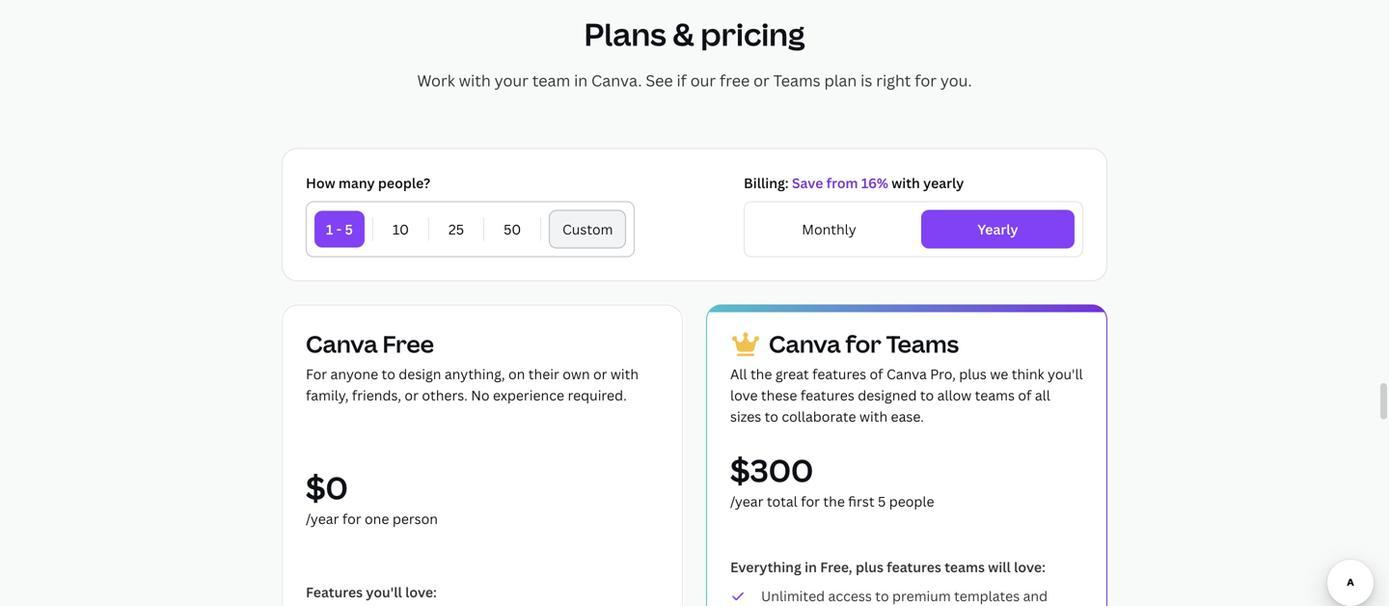 Task type: vqa. For each thing, say whether or not it's contained in the screenshot.
Bakery business cards Reach out to hungry appetites for tasty pastries with bakery business card ideas from free printable templates you can personalize like baking to perfection.'s business
no



Task type: describe. For each thing, give the bounding box(es) containing it.
free
[[720, 70, 750, 91]]

pricing
[[701, 13, 805, 55]]

with
[[459, 70, 491, 91]]

canva.
[[592, 70, 642, 91]]

for
[[915, 70, 937, 91]]

your
[[495, 70, 529, 91]]

right
[[877, 70, 912, 91]]

you.
[[941, 70, 972, 91]]



Task type: locate. For each thing, give the bounding box(es) containing it.
plans & pricing
[[584, 13, 805, 55]]

work
[[417, 70, 455, 91]]

see
[[646, 70, 673, 91]]

our
[[691, 70, 716, 91]]

team
[[533, 70, 571, 91]]

teams
[[774, 70, 821, 91]]

&
[[673, 13, 695, 55]]

plan
[[825, 70, 857, 91]]

if
[[677, 70, 687, 91]]

plans
[[584, 13, 667, 55]]

work with your team in canva. see if our free or teams plan is right for you.
[[417, 70, 972, 91]]

in
[[574, 70, 588, 91]]

is
[[861, 70, 873, 91]]

or
[[754, 70, 770, 91]]



